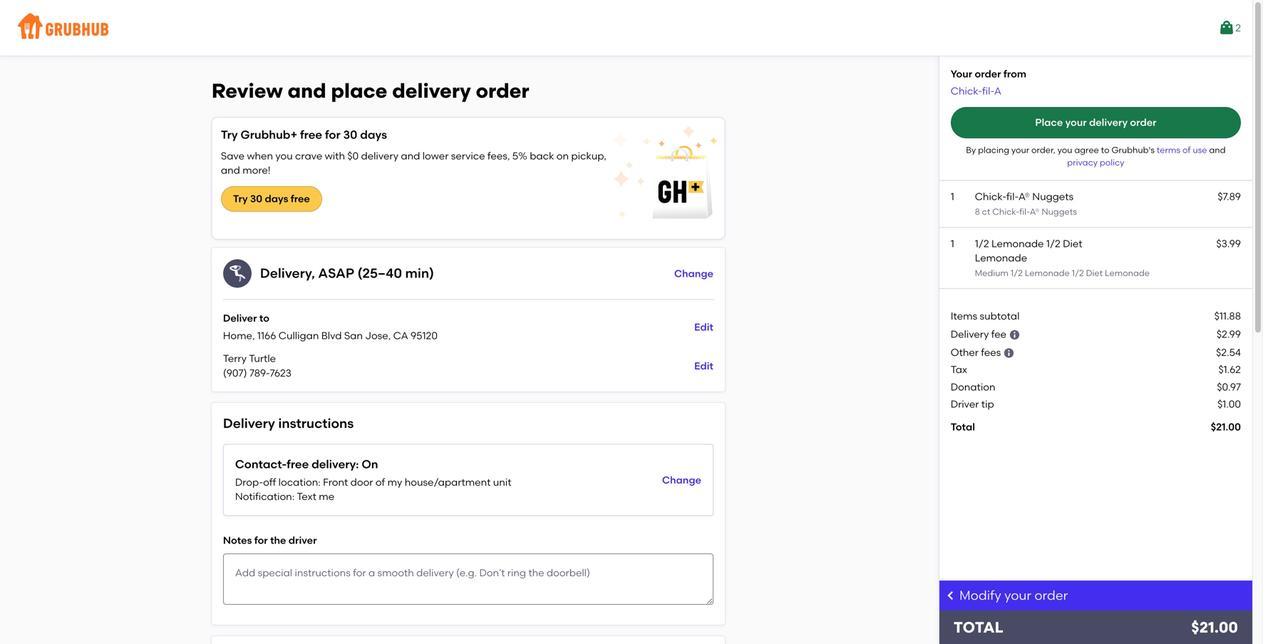 Task type: vqa. For each thing, say whether or not it's contained in the screenshot.
smash
no



Task type: locate. For each thing, give the bounding box(es) containing it.
0 horizontal spatial you
[[276, 150, 293, 162]]

1 vertical spatial edit button
[[695, 353, 714, 379]]

1 for chick-fil-a® nuggets
[[951, 191, 955, 203]]

instructions
[[278, 416, 354, 431]]

1 horizontal spatial to
[[1102, 145, 1110, 155]]

edit button for deliver to home , 1166 culligan blvd san jose , ca 95120
[[695, 314, 714, 340]]

0 horizontal spatial to
[[259, 312, 270, 324]]

0 horizontal spatial 30
[[250, 193, 263, 205]]

door
[[351, 476, 373, 488]]

a® down "chick-fil-a® nuggets"
[[1030, 206, 1040, 217]]

0 vertical spatial svg image
[[1010, 329, 1021, 341]]

1 vertical spatial 1
[[951, 237, 955, 249]]

change button for asap (25–40 min)
[[675, 261, 714, 287]]

chick- up "ct"
[[975, 191, 1007, 203]]

$2.54
[[1217, 346, 1242, 358]]

chick- for order
[[951, 85, 983, 97]]

for up with
[[325, 128, 341, 142]]

delivery up other
[[951, 328, 990, 340]]

chick- inside "$7.89 8 ct chick-fil-a® nuggets"
[[993, 206, 1020, 217]]

chick- right "ct"
[[993, 206, 1020, 217]]

your left the order,
[[1012, 145, 1030, 155]]

and inside by placing your order, you agree to grubhub's terms of use and privacy policy
[[1210, 145, 1226, 155]]

7623
[[270, 367, 292, 379]]

grubhub+
[[241, 128, 298, 142]]

1166
[[257, 329, 276, 342]]

nuggets inside "$7.89 8 ct chick-fil-a® nuggets"
[[1042, 206, 1078, 217]]

0 horizontal spatial days
[[265, 193, 288, 205]]

with
[[325, 150, 345, 162]]

delivery inside button
[[1090, 116, 1128, 129]]

delivery up lower
[[392, 79, 471, 103]]

1 vertical spatial total
[[954, 618, 1004, 637]]

$7.89 8 ct chick-fil-a® nuggets
[[975, 191, 1242, 217]]

service
[[451, 150, 485, 162]]

0 vertical spatial try
[[221, 128, 238, 142]]

1 horizontal spatial you
[[1058, 145, 1073, 155]]

1 vertical spatial edit
[[695, 360, 714, 372]]

your order from chick-fil-a
[[951, 68, 1027, 97]]

2 vertical spatial fil-
[[1020, 206, 1030, 217]]

diet down "$7.89 8 ct chick-fil-a® nuggets"
[[1087, 268, 1103, 278]]

your
[[1066, 116, 1087, 129], [1012, 145, 1030, 155], [1005, 588, 1032, 603]]

privacy
[[1068, 157, 1098, 167]]

order up the grubhub's
[[1131, 116, 1157, 129]]

1 vertical spatial chick-
[[975, 191, 1007, 203]]

try up save
[[221, 128, 238, 142]]

total down driver in the bottom right of the page
[[951, 421, 976, 433]]

try 30 days free
[[233, 193, 310, 205]]

1 vertical spatial days
[[265, 193, 288, 205]]

chick- inside your order from chick-fil-a
[[951, 85, 983, 97]]

fil- for a®
[[1020, 206, 1030, 217]]

of left use
[[1183, 145, 1191, 155]]

0 vertical spatial delivery
[[951, 328, 990, 340]]

1 horizontal spatial of
[[1183, 145, 1191, 155]]

,
[[312, 265, 315, 281], [252, 329, 255, 342], [388, 329, 391, 342]]

fil- inside your order from chick-fil-a
[[983, 85, 995, 97]]

nuggets down privacy
[[1033, 191, 1074, 203]]

0 horizontal spatial of
[[376, 476, 385, 488]]

$0
[[348, 150, 359, 162]]

1 horizontal spatial delivery
[[951, 328, 990, 340]]

your for order
[[1005, 588, 1032, 603]]

chick- for 8
[[993, 206, 1020, 217]]

1 vertical spatial nuggets
[[1042, 206, 1078, 217]]

1 vertical spatial to
[[259, 312, 270, 324]]

to up policy
[[1102, 145, 1110, 155]]

of
[[1183, 145, 1191, 155], [376, 476, 385, 488]]

, left 1166
[[252, 329, 255, 342]]

fil- inside "$7.89 8 ct chick-fil-a® nuggets"
[[1020, 206, 1030, 217]]

$21.00
[[1212, 421, 1242, 433], [1192, 618, 1239, 637]]

30 inside button
[[250, 193, 263, 205]]

8
[[975, 206, 981, 217]]

delivery
[[392, 79, 471, 103], [1090, 116, 1128, 129], [361, 150, 399, 162], [260, 265, 312, 281], [312, 457, 356, 471]]

1 edit from the top
[[695, 321, 714, 333]]

terry
[[223, 352, 247, 365]]

notification:
[[235, 490, 295, 503]]

free down the crave
[[291, 193, 310, 205]]

back
[[530, 150, 554, 162]]

your inside by placing your order, you agree to grubhub's terms of use and privacy policy
[[1012, 145, 1030, 155]]

svg image right the fee
[[1010, 329, 1021, 341]]

2 edit button from the top
[[695, 353, 714, 379]]

1 vertical spatial svg image
[[1004, 347, 1015, 359]]

and right use
[[1210, 145, 1226, 155]]

your right modify
[[1005, 588, 1032, 603]]

you right the order,
[[1058, 145, 1073, 155]]

1 horizontal spatial for
[[325, 128, 341, 142]]

0 vertical spatial of
[[1183, 145, 1191, 155]]

try
[[221, 128, 238, 142], [233, 193, 248, 205]]

days down more!
[[265, 193, 288, 205]]

culligan
[[279, 329, 319, 342]]

a® up 1/2 lemonade 1/2 diet lemonade
[[1019, 191, 1031, 203]]

2 vertical spatial chick-
[[993, 206, 1020, 217]]

for left the
[[254, 534, 268, 546]]

place
[[331, 79, 388, 103]]

change button
[[675, 261, 714, 287], [662, 467, 702, 493]]

svg image for fee
[[1010, 329, 1021, 341]]

fil- for a
[[983, 85, 995, 97]]

me
[[319, 490, 335, 503]]

30 down more!
[[250, 193, 263, 205]]

location:
[[279, 476, 321, 488]]

0 vertical spatial free
[[300, 128, 322, 142]]

0 vertical spatial your
[[1066, 116, 1087, 129]]

chick- down your
[[951, 85, 983, 97]]

house/apartment
[[405, 476, 491, 488]]

0 vertical spatial fil-
[[983, 85, 995, 97]]

delivery
[[951, 328, 990, 340], [223, 416, 275, 431]]

1/2 up medium 1/2 lemonade 1/2 diet lemonade
[[1047, 237, 1061, 249]]

svg image
[[1010, 329, 1021, 341], [1004, 347, 1015, 359]]

1 vertical spatial your
[[1012, 145, 1030, 155]]

1 vertical spatial 30
[[250, 193, 263, 205]]

medium 1/2 lemonade 1/2 diet lemonade
[[975, 268, 1150, 278]]

days
[[360, 128, 387, 142], [265, 193, 288, 205]]

delivery inside save when you crave with $0 delivery and lower service fees, 5% back on pickup, and more!
[[361, 150, 399, 162]]

delivery up the agree
[[1090, 116, 1128, 129]]

for
[[325, 128, 341, 142], [254, 534, 268, 546]]

free up 'location:'
[[287, 457, 309, 471]]

95120
[[411, 329, 438, 342]]

driver
[[951, 398, 980, 410]]

turtle
[[249, 352, 276, 365]]

1 vertical spatial fil-
[[1007, 191, 1019, 203]]

from
[[1004, 68, 1027, 80]]

1 vertical spatial for
[[254, 534, 268, 546]]

and down save
[[221, 164, 240, 176]]

1/2 lemonade 1/2 diet lemonade
[[975, 237, 1083, 264]]

medium
[[975, 268, 1009, 278]]

1 horizontal spatial ,
[[312, 265, 315, 281]]

0 horizontal spatial fil-
[[983, 85, 995, 97]]

0 vertical spatial to
[[1102, 145, 1110, 155]]

1 1 from the top
[[951, 191, 955, 203]]

order up 'a'
[[975, 68, 1002, 80]]

delivery icon image
[[223, 259, 252, 288]]

agree
[[1075, 145, 1100, 155]]

deliver to home , 1166 culligan blvd san jose , ca 95120
[[223, 312, 438, 342]]

1 horizontal spatial diet
[[1087, 268, 1103, 278]]

ca
[[393, 329, 408, 342]]

delivery up "contact-"
[[223, 416, 275, 431]]

0 vertical spatial 30
[[343, 128, 358, 142]]

1 vertical spatial change button
[[662, 467, 702, 493]]

deliver
[[223, 312, 257, 324]]

fees,
[[488, 150, 510, 162]]

items subtotal
[[951, 310, 1020, 322]]

2 1 from the top
[[951, 237, 955, 249]]

1 vertical spatial of
[[376, 476, 385, 488]]

30 up "$0" on the top
[[343, 128, 358, 142]]

free inside button
[[291, 193, 310, 205]]

1 vertical spatial delivery
[[223, 416, 275, 431]]

delivery fee
[[951, 328, 1007, 340]]

notes
[[223, 534, 252, 546]]

nuggets down "chick-fil-a® nuggets"
[[1042, 206, 1078, 217]]

, left asap
[[312, 265, 315, 281]]

1 vertical spatial try
[[233, 193, 248, 205]]

lemonade
[[992, 237, 1044, 249], [975, 252, 1028, 264], [1025, 268, 1070, 278], [1106, 268, 1150, 278]]

main navigation navigation
[[0, 0, 1253, 56]]

$1.62
[[1219, 363, 1242, 376]]

of left my
[[376, 476, 385, 488]]

0 vertical spatial edit button
[[695, 314, 714, 340]]

you
[[1058, 145, 1073, 155], [276, 150, 293, 162]]

try down more!
[[233, 193, 248, 205]]

your inside button
[[1066, 116, 1087, 129]]

0 vertical spatial change button
[[675, 261, 714, 287]]

1 vertical spatial $21.00
[[1192, 618, 1239, 637]]

grubhub's
[[1112, 145, 1155, 155]]

30
[[343, 128, 358, 142], [250, 193, 263, 205]]

free inside contact-free delivery : on drop-off location: front door of my house/apartment unit notification: text me
[[287, 457, 309, 471]]

on
[[362, 457, 378, 471]]

2 vertical spatial your
[[1005, 588, 1032, 603]]

other
[[951, 346, 979, 358]]

0 vertical spatial chick-
[[951, 85, 983, 97]]

0 vertical spatial change
[[675, 268, 714, 280]]

1 vertical spatial a®
[[1030, 206, 1040, 217]]

diet up medium 1/2 lemonade 1/2 diet lemonade
[[1064, 237, 1083, 249]]

your right place
[[1066, 116, 1087, 129]]

free up the crave
[[300, 128, 322, 142]]

1 vertical spatial free
[[291, 193, 310, 205]]

to inside by placing your order, you agree to grubhub's terms of use and privacy policy
[[1102, 145, 1110, 155]]

1 horizontal spatial 30
[[343, 128, 358, 142]]

1 horizontal spatial days
[[360, 128, 387, 142]]

and up try grubhub+ free for 30 days
[[288, 79, 326, 103]]

change
[[675, 268, 714, 280], [662, 474, 702, 486]]

0 vertical spatial diet
[[1064, 237, 1083, 249]]

to
[[1102, 145, 1110, 155], [259, 312, 270, 324]]

0 vertical spatial edit
[[695, 321, 714, 333]]

$0.97
[[1218, 381, 1242, 393]]

blvd
[[322, 329, 342, 342]]

edit button
[[695, 314, 714, 340], [695, 353, 714, 379]]

total down modify
[[954, 618, 1004, 637]]

0 vertical spatial 1
[[951, 191, 955, 203]]

delivery right "$0" on the top
[[361, 150, 399, 162]]

order right modify
[[1035, 588, 1068, 603]]

edit for terry turtle (907) 789-7623
[[695, 360, 714, 372]]

2 edit from the top
[[695, 360, 714, 372]]

items
[[951, 310, 978, 322]]

2 horizontal spatial fil-
[[1020, 206, 1030, 217]]

0 horizontal spatial diet
[[1064, 237, 1083, 249]]

diet
[[1064, 237, 1083, 249], [1087, 268, 1103, 278]]

0 horizontal spatial delivery
[[223, 416, 275, 431]]

, left ca
[[388, 329, 391, 342]]

0 vertical spatial nuggets
[[1033, 191, 1074, 203]]

1 vertical spatial diet
[[1087, 268, 1103, 278]]

delivery up front
[[312, 457, 356, 471]]

try inside try 30 days free button
[[233, 193, 248, 205]]

1 vertical spatial change
[[662, 474, 702, 486]]

donation
[[951, 381, 996, 393]]

you right when
[[276, 150, 293, 162]]

fee
[[992, 328, 1007, 340]]

and
[[288, 79, 326, 103], [1210, 145, 1226, 155], [401, 150, 420, 162], [221, 164, 240, 176]]

your for delivery
[[1066, 116, 1087, 129]]

$1.00
[[1218, 398, 1242, 410]]

1 edit button from the top
[[695, 314, 714, 340]]

2 vertical spatial free
[[287, 457, 309, 471]]

chick-fil-a® nuggets
[[975, 191, 1074, 203]]

svg image right fees
[[1004, 347, 1015, 359]]

1 horizontal spatial fil-
[[1007, 191, 1019, 203]]

0 vertical spatial days
[[360, 128, 387, 142]]

days down the review and place delivery order
[[360, 128, 387, 142]]

order up fees,
[[476, 79, 530, 103]]

notes for the driver
[[223, 534, 317, 546]]

a®
[[1019, 191, 1031, 203], [1030, 206, 1040, 217]]

nuggets
[[1033, 191, 1074, 203], [1042, 206, 1078, 217]]

to up 1166
[[259, 312, 270, 324]]



Task type: describe. For each thing, give the bounding box(es) containing it.
ct
[[983, 206, 991, 217]]

789-
[[250, 367, 270, 379]]

delivery for delivery fee
[[951, 328, 990, 340]]

a® inside "$7.89 8 ct chick-fil-a® nuggets"
[[1030, 206, 1040, 217]]

try for try grubhub+ free for 30 days
[[221, 128, 238, 142]]

driver tip
[[951, 398, 995, 410]]

:
[[356, 457, 359, 471]]

of inside contact-free delivery : on drop-off location: front door of my house/apartment unit notification: text me
[[376, 476, 385, 488]]

and left lower
[[401, 150, 420, 162]]

delivery inside contact-free delivery : on drop-off location: front door of my house/apartment unit notification: text me
[[312, 457, 356, 471]]

edit for deliver to home , 1166 culligan blvd san jose , ca 95120
[[695, 321, 714, 333]]

save
[[221, 150, 245, 162]]

edit button for terry turtle (907) 789-7623
[[695, 353, 714, 379]]

0 vertical spatial for
[[325, 128, 341, 142]]

tip
[[982, 398, 995, 410]]

change for drop-off location:
[[662, 474, 702, 486]]

unit
[[493, 476, 512, 488]]

jose
[[365, 329, 388, 342]]

delivery for delivery instructions
[[223, 416, 275, 431]]

$7.89
[[1218, 191, 1242, 203]]

modify
[[960, 588, 1002, 603]]

place
[[1036, 116, 1064, 129]]

pickup,
[[572, 150, 607, 162]]

2 button
[[1219, 15, 1242, 41]]

of inside by placing your order, you agree to grubhub's terms of use and privacy policy
[[1183, 145, 1191, 155]]

terms
[[1157, 145, 1181, 155]]

try 30 days free button
[[221, 186, 322, 212]]

days inside button
[[265, 193, 288, 205]]

chick-fil-a link
[[951, 85, 1002, 97]]

other fees
[[951, 346, 1002, 358]]

1/2 down 1/2 lemonade 1/2 diet lemonade
[[1072, 268, 1085, 278]]

svg image for fees
[[1004, 347, 1015, 359]]

save when you crave with $0 delivery and lower service fees, 5% back on pickup, and more!
[[221, 150, 607, 176]]

(25–40
[[358, 265, 402, 281]]

try grubhub+ free for 30 days
[[221, 128, 387, 142]]

placing
[[979, 145, 1010, 155]]

by
[[967, 145, 977, 155]]

diet inside 1/2 lemonade 1/2 diet lemonade
[[1064, 237, 1083, 249]]

off
[[263, 476, 276, 488]]

5%
[[513, 150, 528, 162]]

order,
[[1032, 145, 1056, 155]]

a
[[995, 85, 1002, 97]]

0 vertical spatial $21.00
[[1212, 421, 1242, 433]]

order inside your order from chick-fil-a
[[975, 68, 1002, 80]]

the
[[270, 534, 286, 546]]

privacy policy link
[[1068, 157, 1125, 167]]

home
[[223, 329, 252, 342]]

san
[[344, 329, 363, 342]]

use
[[1193, 145, 1208, 155]]

$3.99
[[1217, 237, 1242, 249]]

change button for drop-off location:
[[662, 467, 702, 493]]

delivery instructions
[[223, 416, 354, 431]]

try for try 30 days free
[[233, 193, 248, 205]]

0 horizontal spatial ,
[[252, 329, 255, 342]]

lower
[[423, 150, 449, 162]]

$11.88
[[1215, 310, 1242, 322]]

delivery , asap (25–40 min)
[[260, 265, 434, 281]]

svg image
[[946, 590, 957, 601]]

0 vertical spatial a®
[[1019, 191, 1031, 203]]

change for asap (25–40 min)
[[675, 268, 714, 280]]

0 horizontal spatial for
[[254, 534, 268, 546]]

subtotal
[[980, 310, 1020, 322]]

modify your order
[[960, 588, 1068, 603]]

1/2 right medium
[[1011, 268, 1023, 278]]

terry turtle (907) 789-7623
[[223, 352, 292, 379]]

front
[[323, 476, 348, 488]]

your
[[951, 68, 973, 80]]

fees
[[982, 346, 1002, 358]]

place your delivery order
[[1036, 116, 1157, 129]]

contact-free delivery : on drop-off location: front door of my house/apartment unit notification: text me
[[235, 457, 512, 503]]

on
[[557, 150, 569, 162]]

review
[[212, 79, 283, 103]]

terms of use link
[[1157, 145, 1210, 155]]

my
[[388, 476, 403, 488]]

tax
[[951, 363, 968, 376]]

to inside deliver to home , 1166 culligan blvd san jose , ca 95120
[[259, 312, 270, 324]]

you inside by placing your order, you agree to grubhub's terms of use and privacy policy
[[1058, 145, 1073, 155]]

1 for 1/2 lemonade 1/2 diet lemonade
[[951, 237, 955, 249]]

text
[[297, 490, 317, 503]]

2 horizontal spatial ,
[[388, 329, 391, 342]]

2
[[1236, 22, 1242, 34]]

review and place delivery order
[[212, 79, 530, 103]]

drop-
[[235, 476, 263, 488]]

by placing your order, you agree to grubhub's terms of use and privacy policy
[[967, 145, 1226, 167]]

Notes for the driver text field
[[223, 553, 714, 605]]

$2.99
[[1217, 328, 1242, 340]]

1/2 up medium
[[975, 237, 990, 249]]

(907)
[[223, 367, 247, 379]]

asap
[[318, 265, 355, 281]]

contact-
[[235, 457, 287, 471]]

policy
[[1100, 157, 1125, 167]]

more!
[[243, 164, 271, 176]]

subscription dollar logo image
[[610, 127, 725, 230]]

order inside place your delivery order button
[[1131, 116, 1157, 129]]

delivery right delivery icon
[[260, 265, 312, 281]]

driver
[[289, 534, 317, 546]]

0 vertical spatial total
[[951, 421, 976, 433]]

you inside save when you crave with $0 delivery and lower service fees, 5% back on pickup, and more!
[[276, 150, 293, 162]]

crave
[[295, 150, 323, 162]]



